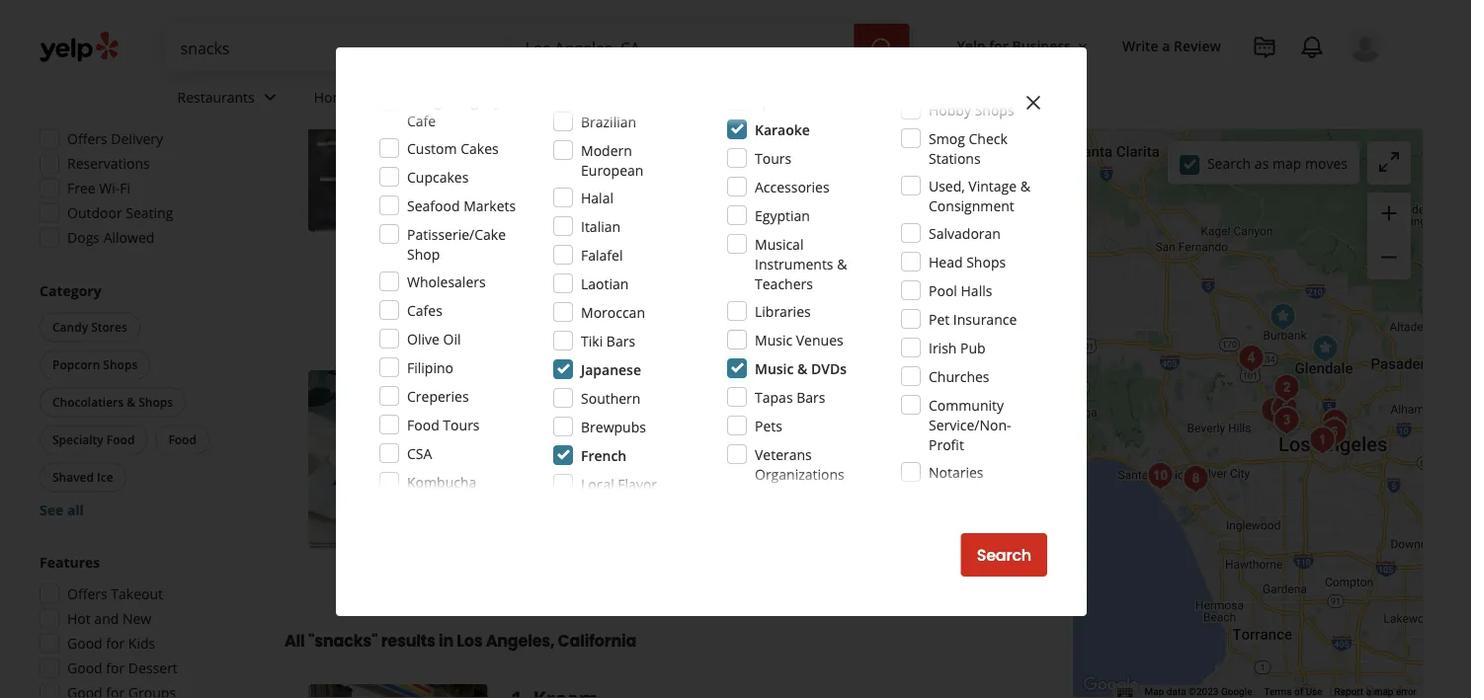 Task type: describe. For each thing, give the bounding box(es) containing it.
specialty food button
[[40, 426, 148, 455]]

los
[[457, 630, 483, 653]]

grab-
[[531, 175, 567, 194]]

music venues
[[755, 330, 843, 349]]

disappointed
[[854, 206, 939, 224]]

hot
[[67, 610, 91, 629]]

hong
[[407, 91, 442, 110]]

julius
[[720, 371, 774, 398]]

too
[[904, 225, 926, 244]]

auto services
[[468, 88, 555, 106]]

dvds
[[811, 359, 847, 378]]

88 hotdog & juicy image
[[1267, 401, 1306, 441]]

see all
[[40, 501, 84, 520]]

places
[[632, 225, 673, 244]]

smog
[[929, 129, 965, 148]]

kream image
[[1302, 421, 1342, 460]]

0 vertical spatial ice
[[515, 118, 532, 134]]

tapas bars
[[755, 388, 825, 407]]

shops inside "chocolatiers & shops" button
[[139, 395, 173, 411]]

1 vertical spatial pm
[[623, 147, 644, 166]]

good for good for dessert
[[67, 659, 102, 678]]

next image
[[456, 131, 479, 155]]

flavor factory candy image
[[1305, 329, 1345, 369]]

dogs
[[67, 229, 100, 247]]

used,
[[929, 176, 965, 195]]

clubs
[[800, 91, 836, 110]]

healthy dining
[[656, 175, 749, 194]]

dairy queen/orange julius treat ctr image
[[308, 371, 487, 550]]

halal
[[581, 188, 614, 207]]

1 until from the top
[[552, 147, 581, 166]]

koreatown
[[904, 117, 974, 136]]

food inside specialty food button
[[107, 432, 135, 449]]

review
[[1174, 36, 1221, 55]]

egyptian
[[755, 206, 810, 225]]

stations
[[929, 149, 981, 167]]

24 chevron down v2 image
[[413, 85, 437, 109]]

candy
[[52, 320, 88, 336]]

specialty food
[[52, 432, 135, 449]]

slightly
[[806, 206, 851, 224]]

yogurt for ice cream & frozen yogurt button for first ice cream & frozen yogurt link from the top
[[632, 118, 672, 134]]

custom
[[407, 139, 457, 158]]

karaoke
[[755, 120, 810, 139]]

map region
[[911, 0, 1471, 698]]

markets
[[464, 196, 516, 215]]

yelp
[[957, 36, 986, 55]]

& inside the used, vintage & consignment
[[1020, 176, 1030, 195]]

bars for juice
[[719, 118, 745, 134]]

wow choripan image
[[1265, 389, 1304, 429]]

search for search
[[977, 544, 1031, 567]]

previous image for open
[[316, 449, 340, 472]]

california
[[558, 630, 637, 653]]

all
[[285, 630, 305, 653]]

angeles,
[[486, 630, 555, 653]]

map
[[1145, 686, 1164, 698]]

dessert
[[128, 659, 178, 678]]

organizations
[[755, 465, 844, 484]]

ice inside shaved ice button
[[97, 470, 113, 486]]

veterans organizations
[[755, 445, 844, 484]]

mario kart snack station image
[[1231, 339, 1271, 378]]

music for music & dvds
[[755, 359, 794, 378]]

in for a
[[621, 493, 634, 511]]

food tours
[[407, 415, 480, 434]]

offers for offers takeout
[[67, 585, 107, 604]]

search dialog
[[0, 0, 1471, 698]]

group containing features
[[34, 553, 245, 698]]

1 horizontal spatial tours
[[755, 149, 792, 167]]

& inside button
[[127, 395, 135, 411]]

pets
[[755, 416, 782, 435]]

notaries
[[929, 463, 984, 482]]

like
[[568, 245, 590, 264]]

kaminari gyoza bar image
[[1314, 413, 1354, 452]]

16 chevron down v2 image
[[1075, 38, 1091, 54]]

auto services link
[[453, 71, 598, 128]]

falafel
[[581, 246, 623, 264]]

2 ice cream & frozen yogurt link from the top
[[511, 409, 675, 429]]

good for good for kids
[[67, 635, 102, 654]]

tiki
[[581, 331, 603, 350]]

write a review link
[[1114, 28, 1229, 63]]

they're
[[594, 245, 638, 264]]

teachers
[[755, 274, 813, 293]]

bhan kanom thai image
[[1267, 369, 1306, 408]]

creperies
[[407, 387, 469, 406]]

more
[[819, 245, 856, 264]]

shops for head shops
[[966, 252, 1006, 271]]

chocolatiers & shops
[[52, 395, 173, 411]]

races
[[929, 492, 966, 510]]

churches
[[929, 367, 989, 386]]

open until 8:00 pm
[[511, 440, 636, 459]]

1 horizontal spatial 88 hotdog & juicy image
[[1267, 401, 1306, 441]]

smoothies
[[760, 118, 823, 134]]

terms
[[1264, 686, 1292, 698]]

dairy queen/orange julius treat ctr image
[[1263, 297, 1302, 337]]

with
[[943, 206, 970, 224]]

1 frozen from the top
[[589, 118, 629, 134]]

libraries
[[755, 302, 811, 321]]

start
[[907, 290, 944, 312]]

vintage
[[969, 176, 1017, 195]]

business
[[1012, 36, 1071, 55]]

hobby shops
[[929, 100, 1014, 119]]

insurance
[[953, 310, 1017, 328]]

cafes
[[407, 301, 443, 320]]

16 checkmark v2 image
[[722, 292, 738, 308]]

business categories element
[[162, 71, 1383, 128]]

group containing category
[[36, 282, 245, 521]]

head shops
[[929, 252, 1006, 271]]

outdoor seating
[[531, 292, 624, 309]]

slideshow element for until 10:00 pm
[[308, 53, 487, 232]]

modern
[[581, 141, 632, 160]]

terms of use link
[[1264, 686, 1322, 698]]

fi
[[120, 179, 130, 198]]

of for joy of winter in a cup
[[552, 493, 566, 511]]

juice bars & smoothies link
[[683, 116, 827, 136]]

venues
[[796, 330, 843, 349]]

home
[[314, 88, 353, 106]]

shaved ice button
[[40, 463, 126, 493]]

new
[[122, 610, 151, 629]]

$$$$
[[202, 13, 230, 30]]

ice cream & frozen yogurt for second ice cream & frozen yogurt link from the top's ice cream & frozen yogurt button
[[515, 411, 672, 427]]

yogurt for second ice cream & frozen yogurt link from the top's ice cream & frozen yogurt button
[[632, 411, 672, 427]]

expand map image
[[1377, 150, 1401, 174]]

always
[[759, 206, 802, 224]]

as
[[1255, 154, 1269, 173]]

search as map moves
[[1207, 154, 1348, 173]]

outdoor for outdoor seating
[[531, 292, 579, 309]]

map for error
[[1374, 686, 1393, 698]]

chocolatiers & shops button
[[40, 388, 186, 418]]



Task type: locate. For each thing, give the bounding box(es) containing it.
1 vertical spatial good
[[67, 659, 102, 678]]

2 previous image from the top
[[316, 449, 340, 472]]

0 vertical spatial and
[[971, 225, 995, 244]]

salvadoran
[[929, 224, 1001, 243]]

custom cakes
[[407, 139, 499, 158]]

shops
[[975, 100, 1014, 119], [966, 252, 1006, 271], [103, 357, 138, 373], [139, 395, 173, 411]]

2 frozen from the top
[[589, 411, 629, 427]]

frozen down southern
[[589, 411, 629, 427]]

ice up open
[[515, 411, 532, 427]]

1 previous image from the top
[[316, 131, 340, 155]]

"where have u been juicy?!?! i'm always slightly disappointed with smoothie/juice places because the drinks are usually way too sweet and taste like they're made of artificial syrups.…"
[[533, 206, 995, 264]]

1 vertical spatial slideshow element
[[308, 371, 487, 550]]

1 ice cream & frozen yogurt button from the top
[[511, 116, 675, 136]]

sweet
[[929, 225, 967, 244]]

0 vertical spatial slideshow element
[[308, 53, 487, 232]]

2 good from the top
[[67, 659, 102, 678]]

food inside 'search' dialog
[[407, 415, 439, 434]]

offers for offers delivery
[[67, 130, 107, 149]]

food inside food button
[[168, 432, 197, 449]]

previous image for until 10:00 pm
[[316, 131, 340, 155]]

ice right shaved
[[97, 470, 113, 486]]

a for report
[[1366, 686, 1371, 698]]

pm right 4:57
[[170, 105, 191, 124]]

1 vertical spatial ice cream & frozen yogurt
[[515, 411, 672, 427]]

slideshow element
[[308, 53, 487, 232], [308, 371, 487, 550]]

previous image
[[316, 131, 340, 155], [316, 449, 340, 472]]

and-
[[567, 175, 596, 194]]

bars
[[719, 118, 745, 134], [606, 331, 635, 350], [797, 388, 825, 407]]

music
[[755, 330, 792, 349], [755, 359, 794, 378]]

ice cream & frozen yogurt button for first ice cream & frozen yogurt link from the top
[[511, 116, 675, 136]]

1 vertical spatial and
[[94, 610, 119, 629]]

0 vertical spatial in
[[621, 493, 634, 511]]

map for moves
[[1272, 154, 1301, 173]]

terms of use
[[1264, 686, 1322, 698]]

zoom in image
[[1377, 201, 1401, 225]]

of down because at left top
[[682, 245, 695, 264]]

kids
[[128, 635, 155, 654]]

1 vertical spatial ice cream & frozen yogurt button
[[511, 409, 675, 429]]

2 until from the top
[[552, 440, 581, 459]]

levain bakery - larchmont village image
[[1254, 391, 1294, 431]]

24 chevron down v2 image
[[259, 85, 282, 109]]

search inside button
[[977, 544, 1031, 567]]

yogurt left juice
[[632, 118, 672, 134]]

data
[[1167, 686, 1186, 698]]

& inside musical instruments & teachers
[[837, 254, 847, 273]]

1 vertical spatial takeout
[[111, 585, 163, 604]]

2 vertical spatial a
[[1366, 686, 1371, 698]]

popcorn shops
[[52, 357, 138, 373]]

pet insurance
[[929, 310, 1017, 328]]

sunny blue image
[[1140, 456, 1180, 496], [1176, 459, 1216, 499]]

0 horizontal spatial a
[[638, 493, 646, 511]]

1 vertical spatial tours
[[443, 415, 480, 434]]

services inside home services link
[[357, 88, 409, 106]]

joy of winter in a cup
[[528, 493, 676, 511]]

and inside group
[[94, 610, 119, 629]]

good down good for kids
[[67, 659, 102, 678]]

instruments
[[755, 254, 833, 273]]

takeout inside group
[[111, 585, 163, 604]]

a right 'write'
[[1162, 36, 1170, 55]]

of inside 'link'
[[552, 493, 566, 511]]

1 good from the top
[[67, 635, 102, 654]]

None search field
[[164, 24, 913, 71]]

queen/orange
[[569, 371, 715, 398]]

projects image
[[1253, 36, 1276, 59]]

1 vertical spatial ice
[[515, 411, 532, 427]]

2 horizontal spatial bars
[[797, 388, 825, 407]]

go
[[596, 175, 612, 194]]

2 yogurt from the top
[[632, 411, 672, 427]]

1 vertical spatial for
[[106, 635, 125, 654]]

bars inside button
[[719, 118, 745, 134]]

style
[[482, 91, 512, 110]]

0 vertical spatial search
[[1207, 154, 1251, 173]]

a inside 'link'
[[638, 493, 646, 511]]

0 vertical spatial offers
[[67, 130, 107, 149]]

1 vertical spatial of
[[552, 493, 566, 511]]

shops inside popcorn shops button
[[103, 357, 138, 373]]

pm down brewpubs
[[615, 440, 636, 459]]

juice bars & smoothies
[[687, 118, 823, 134]]

smoothie/juice
[[533, 225, 628, 244]]

$$$
[[157, 13, 177, 30]]

1 vertical spatial yogurt
[[632, 411, 672, 427]]

for down good for kids
[[106, 659, 125, 678]]

for right yelp
[[989, 36, 1009, 55]]

1 slideshow element from the top
[[308, 53, 487, 232]]

map
[[1272, 154, 1301, 173], [1374, 686, 1393, 698]]

0 horizontal spatial services
[[357, 88, 409, 106]]

cupcakes
[[407, 167, 469, 186]]

chocolatiers
[[52, 395, 124, 411]]

1 horizontal spatial outdoor
[[531, 292, 579, 309]]

bars right juice
[[719, 118, 745, 134]]

shops up food button
[[139, 395, 173, 411]]

pool halls
[[929, 281, 992, 300]]

offers
[[67, 130, 107, 149], [67, 585, 107, 604]]

2 vertical spatial pm
[[615, 440, 636, 459]]

a left cup
[[638, 493, 646, 511]]

report a map error link
[[1334, 686, 1417, 698]]

good down 'hot'
[[67, 635, 102, 654]]

1 ice cream & frozen yogurt from the top
[[515, 118, 672, 134]]

takeout up 'new'
[[111, 585, 163, 604]]

2 vertical spatial for
[[106, 659, 125, 678]]

in left los
[[439, 630, 454, 653]]

2 slideshow element from the top
[[308, 371, 487, 550]]

pm right 10:00
[[623, 147, 644, 166]]

0 vertical spatial until
[[552, 147, 581, 166]]

of for terms of use
[[1294, 686, 1303, 698]]

1 vertical spatial search
[[977, 544, 1031, 567]]

cream for first ice cream & frozen yogurt link from the top
[[535, 118, 574, 134]]

ice cream & frozen yogurt link up the modern on the top
[[511, 116, 675, 136]]

a right report
[[1366, 686, 1371, 698]]

juice
[[687, 118, 716, 134]]

search down "competitions"
[[977, 544, 1031, 567]]

1 horizontal spatial a
[[1162, 36, 1170, 55]]

candy stores button
[[40, 313, 140, 343]]

0 vertical spatial for
[[989, 36, 1009, 55]]

1 vertical spatial until
[[552, 440, 581, 459]]

all
[[67, 501, 84, 520]]

1 cream from the top
[[535, 118, 574, 134]]

japanese
[[581, 360, 641, 379]]

results
[[381, 630, 435, 653]]

cream down auto services
[[535, 118, 574, 134]]

more link
[[819, 245, 856, 264]]

0 horizontal spatial search
[[977, 544, 1031, 567]]

services for home services
[[357, 88, 409, 106]]

services inside auto services link
[[502, 88, 555, 106]]

88 hotdog & juicy image
[[308, 53, 487, 232], [1267, 401, 1306, 441]]

notifications image
[[1300, 36, 1324, 59]]

kombucha
[[407, 473, 476, 492]]

local flavor
[[581, 475, 657, 493]]

1 vertical spatial outdoor
[[531, 292, 579, 309]]

all "snacks" results in los angeles, california
[[285, 630, 637, 653]]

food for food
[[168, 432, 197, 449]]

ice cream & frozen yogurt down southern
[[515, 411, 672, 427]]

tiki bars
[[581, 331, 635, 350]]

0 horizontal spatial of
[[552, 493, 566, 511]]

offers up the reservations on the left top of the page
[[67, 130, 107, 149]]

the
[[733, 225, 754, 244]]

0 vertical spatial cream
[[535, 118, 574, 134]]

search for search as map moves
[[1207, 154, 1251, 173]]

moves
[[1305, 154, 1348, 173]]

veterans
[[755, 445, 812, 464]]

bars for tapas
[[797, 388, 825, 407]]

good for dessert
[[67, 659, 178, 678]]

treat
[[779, 371, 832, 398]]

0 vertical spatial frozen
[[589, 118, 629, 134]]

4:57 pm
[[139, 105, 191, 124]]

offers up 'hot'
[[67, 585, 107, 604]]

in for los
[[439, 630, 454, 653]]

2 vertical spatial bars
[[797, 388, 825, 407]]

delivery
[[111, 130, 163, 149]]

takeout right 16 checkmark v2 "icon"
[[742, 292, 788, 309]]

2 music from the top
[[755, 359, 794, 378]]

seafood
[[407, 196, 460, 215]]

for down 'hot and new'
[[106, 635, 125, 654]]

2 horizontal spatial a
[[1366, 686, 1371, 698]]

group containing 4:57 pm
[[34, 73, 245, 254]]

1 ice cream & frozen yogurt link from the top
[[511, 116, 675, 136]]

start order link
[[888, 279, 1010, 323]]

service/non-
[[929, 415, 1011, 434]]

been
[[640, 206, 675, 224]]

bars down 'music & dvds'
[[797, 388, 825, 407]]

allowed
[[103, 229, 154, 247]]

1 vertical spatial a
[[638, 493, 646, 511]]

1 vertical spatial cream
[[535, 411, 574, 427]]

0 vertical spatial good
[[67, 635, 102, 654]]

see all button
[[40, 501, 84, 520]]

zoom out image
[[1377, 245, 1401, 269]]

for for dessert
[[106, 659, 125, 678]]

1 horizontal spatial of
[[682, 245, 695, 264]]

0 horizontal spatial tours
[[443, 415, 480, 434]]

food for food tours
[[407, 415, 439, 434]]

outdoor for outdoor seating
[[67, 204, 122, 223]]

0 vertical spatial ice cream & frozen yogurt
[[515, 118, 672, 134]]

for for business
[[989, 36, 1009, 55]]

frozen up the modern on the top
[[589, 118, 629, 134]]

0 vertical spatial ice cream & frozen yogurt button
[[511, 116, 675, 136]]

1 horizontal spatial bars
[[719, 118, 745, 134]]

0 horizontal spatial takeout
[[111, 585, 163, 604]]

0 vertical spatial takeout
[[742, 292, 788, 309]]

1 vertical spatial music
[[755, 359, 794, 378]]

0 vertical spatial previous image
[[316, 131, 340, 155]]

ice cream & frozen yogurt button up the modern on the top
[[511, 116, 675, 136]]

ice cream & frozen yogurt button for second ice cream & frozen yogurt link from the top
[[511, 409, 675, 429]]

map right as on the right top of the page
[[1272, 154, 1301, 173]]

races & competitions
[[929, 492, 1015, 530]]

cream for second ice cream & frozen yogurt link from the top
[[535, 411, 574, 427]]

outdoor down the taste
[[531, 292, 579, 309]]

shops for hobby shops
[[975, 100, 1014, 119]]

music down libraries
[[755, 330, 792, 349]]

2 ice cream & frozen yogurt button from the top
[[511, 409, 675, 429]]

0 vertical spatial tours
[[755, 149, 792, 167]]

slideshow element for open
[[308, 371, 487, 550]]

previous image left csa
[[316, 449, 340, 472]]

1 vertical spatial in
[[439, 630, 454, 653]]

juicy?!?!
[[679, 206, 732, 224]]

2 vertical spatial of
[[1294, 686, 1303, 698]]

1 horizontal spatial food
[[168, 432, 197, 449]]

yelp for business button
[[949, 28, 1099, 63]]

of left use in the right bottom of the page
[[1294, 686, 1303, 698]]

category
[[40, 282, 101, 301]]

1 horizontal spatial and
[[971, 225, 995, 244]]

services right auto
[[502, 88, 555, 106]]

of
[[682, 245, 695, 264], [552, 493, 566, 511], [1294, 686, 1303, 698]]

0 vertical spatial a
[[1162, 36, 1170, 55]]

1 horizontal spatial services
[[502, 88, 555, 106]]

0 horizontal spatial food
[[107, 432, 135, 449]]

until up grab-and-go
[[552, 147, 581, 166]]

1 vertical spatial 88 hotdog & juicy image
[[1267, 401, 1306, 441]]

irish pub
[[929, 338, 986, 357]]

2 vertical spatial ice
[[97, 470, 113, 486]]

previous image down the home
[[316, 131, 340, 155]]

1 services from the left
[[357, 88, 409, 106]]

consignment
[[929, 196, 1014, 215]]

brewpubs
[[581, 417, 646, 436]]

keyboard shortcuts image
[[1117, 688, 1133, 698]]

shops up halls
[[966, 252, 1006, 271]]

grab-and-go
[[531, 175, 612, 194]]

0 horizontal spatial map
[[1272, 154, 1301, 173]]

hobby
[[929, 100, 971, 119]]

shops for popcorn shops
[[103, 357, 138, 373]]

outdoor seating
[[67, 204, 173, 223]]

0 vertical spatial 88 hotdog & juicy image
[[308, 53, 487, 232]]

in inside 'link'
[[621, 493, 634, 511]]

2 horizontal spatial food
[[407, 415, 439, 434]]

hong kong style cafe
[[407, 91, 512, 130]]

ice down auto services
[[515, 118, 532, 134]]

report
[[1334, 686, 1364, 698]]

user actions element
[[941, 25, 1411, 146]]

syrups.…"
[[754, 245, 816, 264]]

0 vertical spatial outdoor
[[67, 204, 122, 223]]

1 yogurt from the top
[[632, 118, 672, 134]]

0 horizontal spatial in
[[439, 630, 454, 653]]

joy
[[528, 493, 549, 511]]

used, vintage & consignment
[[929, 176, 1030, 215]]

write
[[1122, 36, 1159, 55]]

2 services from the left
[[502, 88, 555, 106]]

info icon image
[[755, 176, 771, 191], [755, 176, 771, 191]]

cream up open until 8:00 pm
[[535, 411, 574, 427]]

yogurt
[[632, 118, 672, 134], [632, 411, 672, 427]]

pm inside group
[[170, 105, 191, 124]]

2 offers from the top
[[67, 585, 107, 604]]

1 vertical spatial frozen
[[589, 411, 629, 427]]

start order
[[907, 290, 992, 312]]

free
[[67, 179, 95, 198]]

and inside "where have u been juicy?!?! i'm always slightly disappointed with smoothie/juice places because the drinks are usually way too sweet and taste like they're made of artificial syrups.…"
[[971, 225, 995, 244]]

features
[[40, 554, 100, 573]]

1 vertical spatial offers
[[67, 585, 107, 604]]

ice cream & frozen yogurt for ice cream & frozen yogurt button for first ice cream & frozen yogurt link from the top
[[515, 118, 672, 134]]

community
[[929, 396, 1004, 414]]

google image
[[1078, 673, 1144, 698]]

a for write
[[1162, 36, 1170, 55]]

0 vertical spatial ice cream & frozen yogurt link
[[511, 116, 675, 136]]

1 vertical spatial map
[[1374, 686, 1393, 698]]

1 offers from the top
[[67, 130, 107, 149]]

0 vertical spatial bars
[[719, 118, 745, 134]]

and up head shops on the right of page
[[971, 225, 995, 244]]

0 horizontal spatial and
[[94, 610, 119, 629]]

of inside "where have u been juicy?!?! i'm always slightly disappointed with smoothie/juice places because the drinks are usually way too sweet and taste like they're made of artificial syrups.…"
[[682, 245, 695, 264]]

usually
[[826, 225, 871, 244]]

dairy queen/orange julius treat ctr link
[[511, 371, 867, 398]]

tours down creperies
[[443, 415, 480, 434]]

drinks
[[758, 225, 798, 244]]

for inside 'button'
[[989, 36, 1009, 55]]

0 horizontal spatial bars
[[606, 331, 635, 350]]

search left as on the right top of the page
[[1207, 154, 1251, 173]]

outdoor inside group
[[67, 204, 122, 223]]

0 vertical spatial of
[[682, 245, 695, 264]]

0 horizontal spatial 88 hotdog & juicy image
[[308, 53, 487, 232]]

for for kids
[[106, 635, 125, 654]]

close image
[[1022, 91, 1045, 115]]

1 horizontal spatial map
[[1374, 686, 1393, 698]]

ice cream & frozen yogurt button down southern
[[511, 409, 675, 429]]

katsu sando image
[[1315, 403, 1355, 443]]

1 vertical spatial ice cream & frozen yogurt link
[[511, 409, 675, 429]]

1 vertical spatial previous image
[[316, 449, 340, 472]]

group
[[34, 73, 245, 254], [1367, 193, 1411, 280], [36, 282, 245, 521], [34, 553, 245, 698]]

& inside races & competitions
[[969, 492, 980, 510]]

tours down karaoke
[[755, 149, 792, 167]]

& inside button
[[748, 118, 757, 134]]

yogurt down queen/orange
[[632, 411, 672, 427]]

services left 24 chevron down v2 image on the left of the page
[[357, 88, 409, 106]]

in
[[621, 493, 634, 511], [439, 630, 454, 653]]

shops up check
[[975, 100, 1014, 119]]

2 horizontal spatial of
[[1294, 686, 1303, 698]]

shaved ice
[[52, 470, 113, 486]]

1 horizontal spatial in
[[621, 493, 634, 511]]

0 vertical spatial map
[[1272, 154, 1301, 173]]

music up tapas
[[755, 359, 794, 378]]

frozen
[[589, 118, 629, 134], [589, 411, 629, 427]]

outdoor down the "free wi-fi"
[[67, 204, 122, 223]]

1 vertical spatial bars
[[606, 331, 635, 350]]

shops up chocolatiers & shops
[[103, 357, 138, 373]]

music for music venues
[[755, 330, 792, 349]]

search image
[[870, 37, 894, 60]]

sports clubs
[[755, 91, 836, 110]]

0 vertical spatial pm
[[170, 105, 191, 124]]

and up good for kids
[[94, 610, 119, 629]]

check
[[969, 129, 1007, 148]]

1 horizontal spatial takeout
[[742, 292, 788, 309]]

16 speech v2 image
[[511, 208, 527, 224]]

ice cream & frozen yogurt link down southern
[[511, 409, 675, 429]]

16 info v2 image
[[435, 1, 451, 17]]

0 vertical spatial yogurt
[[632, 118, 672, 134]]

in right winter
[[621, 493, 634, 511]]

map left error
[[1374, 686, 1393, 698]]

ctr
[[837, 371, 867, 398]]

0 horizontal spatial outdoor
[[67, 204, 122, 223]]

good for kids
[[67, 635, 155, 654]]

of right joy
[[552, 493, 566, 511]]

ice cream & frozen yogurt up the modern on the top
[[515, 118, 672, 134]]

home services
[[314, 88, 409, 106]]

1 music from the top
[[755, 330, 792, 349]]

offers delivery
[[67, 130, 163, 149]]

services for auto services
[[502, 88, 555, 106]]

olive
[[407, 329, 440, 348]]

1 horizontal spatial search
[[1207, 154, 1251, 173]]

2 ice cream & frozen yogurt from the top
[[515, 411, 672, 427]]

until left 8:00
[[552, 440, 581, 459]]

bars for tiki
[[606, 331, 635, 350]]

0 vertical spatial music
[[755, 330, 792, 349]]

2 cream from the top
[[535, 411, 574, 427]]

bars right tiki
[[606, 331, 635, 350]]

have
[[588, 206, 623, 224]]

oil
[[443, 329, 461, 348]]



Task type: vqa. For each thing, say whether or not it's contained in the screenshot.
Search image
yes



